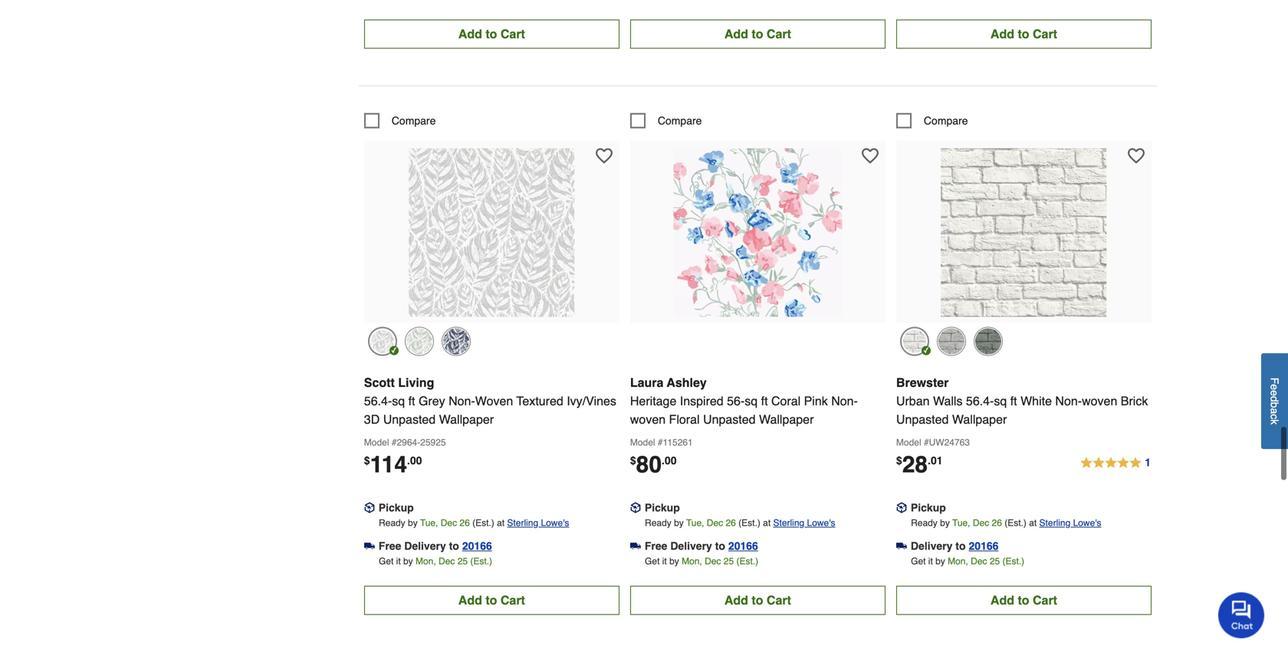 Task type: describe. For each thing, give the bounding box(es) containing it.
compare for 1002574458 element
[[392, 112, 436, 124]]

heritage
[[630, 391, 677, 405]]

2 ready by tue, dec 26 (est.) at sterling lowe's from the left
[[645, 515, 836, 526]]

free for truck filled icon associated with first 20166 button from the left
[[379, 537, 401, 550]]

pink
[[804, 391, 828, 405]]

3 pickup from the left
[[911, 499, 946, 511]]

1 it from the left
[[396, 553, 401, 564]]

# for 3d
[[392, 434, 397, 445]]

grey image
[[368, 324, 397, 353]]

woven inside laura ashley heritage inspired 56-sq ft coral pink non- woven floral unpasted wallpaper
[[630, 410, 666, 424]]

3 it from the left
[[929, 553, 933, 564]]

living
[[398, 373, 434, 387]]

# for unpasted
[[924, 434, 929, 445]]

free for truck filled icon associated with 2nd 20166 button
[[645, 537, 668, 550]]

3 lowe's from the left
[[1074, 515, 1102, 526]]

uw24763
[[929, 434, 970, 445]]

scott living 56.4-sq ft grey non-woven textured ivy/vines 3d unpasted wallpaper
[[364, 373, 617, 424]]

ivy/vines
[[567, 391, 617, 405]]

model for woven
[[630, 434, 655, 445]]

114
[[370, 449, 407, 475]]

coral
[[772, 391, 801, 405]]

3d
[[364, 410, 380, 424]]

pickup image
[[897, 500, 907, 511]]

brewster
[[897, 373, 949, 387]]

2 lowe's from the left
[[807, 515, 836, 526]]

sage image
[[405, 324, 434, 353]]

1 pickup from the left
[[379, 499, 414, 511]]

free delivery to 20166 for first 20166 button from the left
[[379, 537, 492, 550]]

non- inside "brewster urban walls 56.4-sq ft white non-woven brick unpasted wallpaper"
[[1056, 391, 1082, 405]]

laura ashley heritage inspired 56-sq ft coral pink non-woven floral unpasted wallpaper image
[[674, 145, 843, 314]]

$ 114 .00
[[364, 449, 422, 475]]

wallpaper inside laura ashley heritage inspired 56-sq ft coral pink non- woven floral unpasted wallpaper
[[759, 410, 814, 424]]

1 get from the left
[[379, 553, 394, 564]]

1002574458 element
[[364, 110, 436, 125]]

d
[[1269, 397, 1281, 403]]

sq inside laura ashley heritage inspired 56-sq ft coral pink non- woven floral unpasted wallpaper
[[745, 391, 758, 405]]

56.4- inside "brewster urban walls 56.4-sq ft white non-woven brick unpasted wallpaper"
[[966, 391, 994, 405]]

model # 2964-25925
[[364, 434, 446, 445]]

brewster urban walls 56.4-sq ft white non-woven brick unpasted wallpaper
[[897, 373, 1149, 424]]

green image
[[974, 324, 1003, 353]]

white image
[[900, 324, 930, 353]]

.00 for 80
[[662, 452, 677, 464]]

truck filled image
[[897, 538, 907, 549]]

2964-
[[397, 434, 420, 445]]

textured
[[517, 391, 564, 405]]

get it by mon, dec 25 (est.) for first 20166 button from the left
[[379, 553, 493, 564]]

3 20166 from the left
[[969, 537, 999, 550]]

2 26 from the left
[[726, 515, 736, 526]]

1 mon, from the left
[[416, 553, 436, 564]]

chat invite button image
[[1219, 592, 1266, 639]]

actual price $80.00 element
[[630, 449, 677, 475]]

$ 28 .01
[[897, 449, 943, 475]]

1 heart outline image from the left
[[862, 145, 879, 161]]

1 e from the top
[[1269, 385, 1281, 391]]

5013443059 element
[[630, 110, 702, 125]]

wallpaper inside "brewster urban walls 56.4-sq ft white non-woven brick unpasted wallpaper"
[[953, 410, 1007, 424]]

delivery for first 20166 button from the left
[[404, 537, 446, 550]]

2 get from the left
[[645, 553, 660, 564]]

floral
[[669, 410, 700, 424]]

$ 80 .00
[[630, 449, 677, 475]]

$ for 114
[[364, 452, 370, 464]]

model for 3d
[[364, 434, 389, 445]]

2 25 from the left
[[724, 553, 734, 564]]

non- inside scott living 56.4-sq ft grey non-woven textured ivy/vines 3d unpasted wallpaper
[[449, 391, 475, 405]]

1 20166 button from the left
[[462, 536, 492, 551]]

3 sterling from the left
[[1040, 515, 1071, 526]]

indigo image
[[442, 324, 471, 353]]

scott
[[364, 373, 395, 387]]

c
[[1269, 415, 1281, 420]]

f e e d b a c k
[[1269, 378, 1281, 425]]

white
[[1021, 391, 1052, 405]]

pickup image for truck filled icon associated with 2nd 20166 button
[[630, 500, 641, 511]]

f e e d b a c k button
[[1262, 354, 1289, 450]]

80
[[636, 449, 662, 475]]

brewster urban walls 56.4-sq ft white non-woven brick unpasted wallpaper image
[[940, 145, 1109, 314]]

free delivery to 20166 for 2nd 20166 button
[[645, 537, 759, 550]]

f
[[1269, 378, 1281, 385]]

pickup image for truck filled icon associated with first 20166 button from the left
[[364, 500, 375, 511]]

$ for 80
[[630, 452, 636, 464]]

sq inside "brewster urban walls 56.4-sq ft white non-woven brick unpasted wallpaper"
[[994, 391, 1007, 405]]

grey image
[[937, 324, 966, 353]]

sterling lowe's button for 2nd 20166 button
[[774, 513, 836, 528]]

.00 for 114
[[407, 452, 422, 464]]

actual price $28.01 element
[[897, 449, 943, 475]]

3 25 from the left
[[990, 553, 1000, 564]]

urban
[[897, 391, 930, 405]]

get it by mon, dec 25 (est.) for 2nd 20166 button
[[645, 553, 759, 564]]

tue, for third 20166 button from the left
[[953, 515, 971, 526]]

2 it from the left
[[663, 553, 667, 564]]



Task type: vqa. For each thing, say whether or not it's contained in the screenshot.
like
no



Task type: locate. For each thing, give the bounding box(es) containing it.
sterling lowe's button
[[507, 513, 569, 528], [774, 513, 836, 528], [1040, 513, 1102, 528]]

1 model from the left
[[364, 434, 389, 445]]

3 sq from the left
[[994, 391, 1007, 405]]

3 compare from the left
[[924, 112, 968, 124]]

2 free from the left
[[645, 537, 668, 550]]

ready
[[379, 515, 406, 526], [645, 515, 672, 526], [911, 515, 938, 526]]

1 horizontal spatial pickup
[[645, 499, 680, 511]]

3 model from the left
[[897, 434, 922, 445]]

unpasted down 56-
[[703, 410, 756, 424]]

sq down living
[[392, 391, 405, 405]]

0 horizontal spatial truck filled image
[[364, 538, 375, 549]]

1 horizontal spatial compare
[[658, 112, 702, 124]]

1 horizontal spatial lowe's
[[807, 515, 836, 526]]

56.4- down scott
[[364, 391, 392, 405]]

.00 down model # 115261
[[662, 452, 677, 464]]

2 at from the left
[[763, 515, 771, 526]]

k
[[1269, 420, 1281, 425]]

2 horizontal spatial 25
[[990, 553, 1000, 564]]

pickup right pickup icon
[[911, 499, 946, 511]]

# up $ 114 .00
[[392, 434, 397, 445]]

compare inside 5013443059 element
[[658, 112, 702, 124]]

.00 down 2964-
[[407, 452, 422, 464]]

a
[[1269, 409, 1281, 415]]

non- right grey
[[449, 391, 475, 405]]

3 sterling lowe's button from the left
[[1040, 513, 1102, 528]]

# up $ 80 .00 on the bottom
[[658, 434, 663, 445]]

tue, for 2nd 20166 button
[[687, 515, 705, 526]]

2 horizontal spatial 26
[[992, 515, 1002, 526]]

scott living 56.4-sq ft grey non-woven textured ivy/vines 3d unpasted wallpaper image
[[408, 145, 576, 314]]

2 horizontal spatial sterling lowe's button
[[1040, 513, 1102, 528]]

pickup image
[[364, 500, 375, 511], [630, 500, 641, 511]]

1 horizontal spatial 25
[[724, 553, 734, 564]]

115261
[[663, 434, 693, 445]]

3 wallpaper from the left
[[953, 410, 1007, 424]]

2 unpasted from the left
[[703, 410, 756, 424]]

0 horizontal spatial ready by tue, dec 26 (est.) at sterling lowe's
[[379, 515, 569, 526]]

ft inside "brewster urban walls 56.4-sq ft white non-woven brick unpasted wallpaper"
[[1011, 391, 1018, 405]]

0 horizontal spatial unpasted
[[383, 410, 436, 424]]

it
[[396, 553, 401, 564], [663, 553, 667, 564], [929, 553, 933, 564]]

sterling
[[507, 515, 539, 526], [774, 515, 805, 526], [1040, 515, 1071, 526]]

$ inside $ 114 .00
[[364, 452, 370, 464]]

56.4- inside scott living 56.4-sq ft grey non-woven textured ivy/vines 3d unpasted wallpaper
[[364, 391, 392, 405]]

1 horizontal spatial .00
[[662, 452, 677, 464]]

ft left white
[[1011, 391, 1018, 405]]

#
[[392, 434, 397, 445], [658, 434, 663, 445], [924, 434, 929, 445]]

add
[[459, 24, 482, 38], [725, 24, 749, 38], [991, 24, 1015, 38], [459, 591, 482, 605], [725, 591, 749, 605], [991, 591, 1015, 605]]

2 horizontal spatial mon,
[[948, 553, 969, 564]]

2 horizontal spatial get it by mon, dec 25 (est.)
[[911, 553, 1025, 564]]

0 horizontal spatial 56.4-
[[364, 391, 392, 405]]

2 compare from the left
[[658, 112, 702, 124]]

0 horizontal spatial free delivery to 20166
[[379, 537, 492, 550]]

sq inside scott living 56.4-sq ft grey non-woven textured ivy/vines 3d unpasted wallpaper
[[392, 391, 405, 405]]

pickup image down 80
[[630, 500, 641, 511]]

compare inside 1002574458 element
[[392, 112, 436, 124]]

2 56.4- from the left
[[966, 391, 994, 405]]

ft down living
[[409, 391, 415, 405]]

non- inside laura ashley heritage inspired 56-sq ft coral pink non- woven floral unpasted wallpaper
[[832, 391, 858, 405]]

1 horizontal spatial truck filled image
[[630, 538, 641, 549]]

2 free delivery to 20166 from the left
[[645, 537, 759, 550]]

1 horizontal spatial mon,
[[682, 553, 702, 564]]

0 horizontal spatial ready
[[379, 515, 406, 526]]

pickup image down 114
[[364, 500, 375, 511]]

cart
[[501, 24, 525, 38], [767, 24, 792, 38], [1033, 24, 1058, 38], [501, 591, 525, 605], [767, 591, 792, 605], [1033, 591, 1058, 605]]

$ down model # 115261
[[630, 452, 636, 464]]

1 sq from the left
[[392, 391, 405, 405]]

2 e from the top
[[1269, 391, 1281, 397]]

0 horizontal spatial at
[[497, 515, 505, 526]]

1 horizontal spatial unpasted
[[703, 410, 756, 424]]

get it by mon, dec 25 (est.)
[[379, 553, 493, 564], [645, 553, 759, 564], [911, 553, 1025, 564]]

0 horizontal spatial heart outline image
[[862, 145, 879, 161]]

woven inside "brewster urban walls 56.4-sq ft white non-woven brick unpasted wallpaper"
[[1082, 391, 1118, 405]]

at
[[497, 515, 505, 526], [763, 515, 771, 526], [1030, 515, 1037, 526]]

truck filled image for first 20166 button from the left
[[364, 538, 375, 549]]

compare inside 1000558339 element
[[924, 112, 968, 124]]

0 horizontal spatial woven
[[630, 410, 666, 424]]

dec
[[441, 515, 457, 526], [707, 515, 723, 526], [973, 515, 990, 526], [439, 553, 455, 564], [705, 553, 721, 564], [971, 553, 988, 564]]

$
[[364, 452, 370, 464], [630, 452, 636, 464], [897, 452, 903, 464]]

1 20166 from the left
[[462, 537, 492, 550]]

pickup down $ 114 .00
[[379, 499, 414, 511]]

0 horizontal spatial .00
[[407, 452, 422, 464]]

0 horizontal spatial mon,
[[416, 553, 436, 564]]

1 horizontal spatial delivery
[[671, 537, 712, 550]]

by
[[408, 515, 418, 526], [674, 515, 684, 526], [941, 515, 950, 526], [403, 553, 413, 564], [670, 553, 679, 564], [936, 553, 946, 564]]

grey
[[419, 391, 445, 405]]

woven
[[475, 391, 513, 405]]

0 horizontal spatial lowe's
[[541, 515, 569, 526]]

model # uw24763
[[897, 434, 970, 445]]

0 horizontal spatial pickup image
[[364, 500, 375, 511]]

1 56.4- from the left
[[364, 391, 392, 405]]

0 horizontal spatial get
[[379, 553, 394, 564]]

2 20166 button from the left
[[729, 536, 759, 551]]

56-
[[727, 391, 745, 405]]

ft inside scott living 56.4-sq ft grey non-woven textured ivy/vines 3d unpasted wallpaper
[[409, 391, 415, 405]]

2 horizontal spatial ft
[[1011, 391, 1018, 405]]

1 horizontal spatial 26
[[726, 515, 736, 526]]

0 horizontal spatial it
[[396, 553, 401, 564]]

1 horizontal spatial pickup image
[[630, 500, 641, 511]]

laura ashley heritage inspired 56-sq ft coral pink non- woven floral unpasted wallpaper
[[630, 373, 858, 424]]

1000558339 element
[[897, 110, 968, 125]]

model
[[364, 434, 389, 445], [630, 434, 655, 445], [897, 434, 922, 445]]

0 horizontal spatial sterling lowe's button
[[507, 513, 569, 528]]

0 vertical spatial woven
[[1082, 391, 1118, 405]]

2 ready from the left
[[645, 515, 672, 526]]

at for the sterling lowe's button corresponding to 2nd 20166 button
[[763, 515, 771, 526]]

2 horizontal spatial 20166
[[969, 537, 999, 550]]

actual price $114.00 element
[[364, 449, 422, 475]]

1 horizontal spatial #
[[658, 434, 663, 445]]

2 horizontal spatial ready by tue, dec 26 (est.) at sterling lowe's
[[911, 515, 1102, 526]]

20166 button
[[462, 536, 492, 551], [729, 536, 759, 551], [969, 536, 999, 551]]

1 ready from the left
[[379, 515, 406, 526]]

ft left coral
[[761, 391, 768, 405]]

1 vertical spatial woven
[[630, 410, 666, 424]]

.00 inside $ 114 .00
[[407, 452, 422, 464]]

1 wallpaper from the left
[[439, 410, 494, 424]]

unpasted inside "brewster urban walls 56.4-sq ft white non-woven brick unpasted wallpaper"
[[897, 410, 949, 424]]

1 .00 from the left
[[407, 452, 422, 464]]

delivery for 2nd 20166 button
[[671, 537, 712, 550]]

1 horizontal spatial free delivery to 20166
[[645, 537, 759, 550]]

2 horizontal spatial non-
[[1056, 391, 1082, 405]]

lowe's
[[541, 515, 569, 526], [807, 515, 836, 526], [1074, 515, 1102, 526]]

sterling lowe's button for third 20166 button from the left
[[1040, 513, 1102, 528]]

inspired
[[680, 391, 724, 405]]

1 horizontal spatial model
[[630, 434, 655, 445]]

truck filled image
[[364, 538, 375, 549], [630, 538, 641, 549]]

(est.)
[[473, 515, 495, 526], [739, 515, 761, 526], [1005, 515, 1027, 526], [471, 553, 493, 564], [737, 553, 759, 564], [1003, 553, 1025, 564]]

1 horizontal spatial ft
[[761, 391, 768, 405]]

sq left white
[[994, 391, 1007, 405]]

unpasted
[[383, 410, 436, 424], [703, 410, 756, 424], [897, 410, 949, 424]]

0 horizontal spatial 25
[[458, 553, 468, 564]]

2 pickup image from the left
[[630, 500, 641, 511]]

e
[[1269, 385, 1281, 391], [1269, 391, 1281, 397]]

truck filled image for 2nd 20166 button
[[630, 538, 641, 549]]

woven left brick
[[1082, 391, 1118, 405]]

e up b
[[1269, 391, 1281, 397]]

get
[[379, 553, 394, 564], [645, 553, 660, 564], [911, 553, 926, 564]]

3 at from the left
[[1030, 515, 1037, 526]]

0 horizontal spatial free
[[379, 537, 401, 550]]

ready for pickup image for truck filled icon associated with first 20166 button from the left
[[379, 515, 406, 526]]

1 horizontal spatial ready by tue, dec 26 (est.) at sterling lowe's
[[645, 515, 836, 526]]

.01
[[928, 452, 943, 464]]

2 horizontal spatial it
[[929, 553, 933, 564]]

unpasted up 2964-
[[383, 410, 436, 424]]

add to cart button
[[364, 16, 620, 46], [630, 16, 886, 46], [897, 16, 1152, 46], [364, 583, 620, 612], [630, 583, 886, 612], [897, 583, 1152, 612]]

delivery
[[404, 537, 446, 550], [671, 537, 712, 550], [911, 537, 953, 550]]

heart outline image
[[596, 145, 613, 161]]

model for unpasted
[[897, 434, 922, 445]]

1 horizontal spatial get
[[645, 553, 660, 564]]

wallpaper down the woven on the bottom
[[439, 410, 494, 424]]

ready down $ 114 .00
[[379, 515, 406, 526]]

0 horizontal spatial sq
[[392, 391, 405, 405]]

1 free from the left
[[379, 537, 401, 550]]

2 horizontal spatial delivery
[[911, 537, 953, 550]]

2 non- from the left
[[832, 391, 858, 405]]

$ inside $ 28 .01
[[897, 452, 903, 464]]

1 25 from the left
[[458, 553, 468, 564]]

ft
[[409, 391, 415, 405], [761, 391, 768, 405], [1011, 391, 1018, 405]]

1 horizontal spatial non-
[[832, 391, 858, 405]]

free
[[379, 537, 401, 550], [645, 537, 668, 550]]

woven down heritage
[[630, 410, 666, 424]]

at for third 20166 button from the left the sterling lowe's button
[[1030, 515, 1037, 526]]

2 20166 from the left
[[729, 537, 759, 550]]

2 horizontal spatial #
[[924, 434, 929, 445]]

wallpaper down coral
[[759, 410, 814, 424]]

2 $ from the left
[[630, 452, 636, 464]]

unpasted inside laura ashley heritage inspired 56-sq ft coral pink non- woven floral unpasted wallpaper
[[703, 410, 756, 424]]

ready for pickup icon
[[911, 515, 938, 526]]

1 horizontal spatial woven
[[1082, 391, 1118, 405]]

1 horizontal spatial 20166
[[729, 537, 759, 550]]

non- right white
[[1056, 391, 1082, 405]]

tue, for first 20166 button from the left
[[420, 515, 438, 526]]

sq left coral
[[745, 391, 758, 405]]

mon,
[[416, 553, 436, 564], [682, 553, 702, 564], [948, 553, 969, 564]]

1 sterling lowe's button from the left
[[507, 513, 569, 528]]

at for the sterling lowe's button related to first 20166 button from the left
[[497, 515, 505, 526]]

0 horizontal spatial delivery
[[404, 537, 446, 550]]

1 tue, from the left
[[420, 515, 438, 526]]

1 # from the left
[[392, 434, 397, 445]]

pickup
[[379, 499, 414, 511], [645, 499, 680, 511], [911, 499, 946, 511]]

sq
[[392, 391, 405, 405], [745, 391, 758, 405], [994, 391, 1007, 405]]

heart outline image
[[862, 145, 879, 161], [1128, 145, 1145, 161]]

1 pickup image from the left
[[364, 500, 375, 511]]

1 horizontal spatial sq
[[745, 391, 758, 405]]

1 horizontal spatial sterling
[[774, 515, 805, 526]]

1 non- from the left
[[449, 391, 475, 405]]

2 delivery from the left
[[671, 537, 712, 550]]

walls
[[933, 391, 963, 405]]

compare for 1000558339 element
[[924, 112, 968, 124]]

2 horizontal spatial lowe's
[[1074, 515, 1102, 526]]

0 horizontal spatial $
[[364, 452, 370, 464]]

3 tue, from the left
[[953, 515, 971, 526]]

pickup down $ 80 .00 on the bottom
[[645, 499, 680, 511]]

to
[[486, 24, 497, 38], [752, 24, 764, 38], [1018, 24, 1030, 38], [449, 537, 459, 550], [715, 537, 726, 550], [956, 537, 966, 550], [486, 591, 497, 605], [752, 591, 764, 605], [1018, 591, 1030, 605]]

2 horizontal spatial $
[[897, 452, 903, 464]]

1 horizontal spatial tue,
[[687, 515, 705, 526]]

1 ready by tue, dec 26 (est.) at sterling lowe's from the left
[[379, 515, 569, 526]]

3 unpasted from the left
[[897, 410, 949, 424]]

1 sterling from the left
[[507, 515, 539, 526]]

2 pickup from the left
[[645, 499, 680, 511]]

0 horizontal spatial 20166
[[462, 537, 492, 550]]

ashley
[[667, 373, 707, 387]]

0 horizontal spatial wallpaper
[[439, 410, 494, 424]]

1 button
[[1080, 451, 1152, 470]]

2 horizontal spatial sterling
[[1040, 515, 1071, 526]]

1 ft from the left
[[409, 391, 415, 405]]

0 horizontal spatial 26
[[460, 515, 470, 526]]

sterling lowe's button for first 20166 button from the left
[[507, 513, 569, 528]]

ft inside laura ashley heritage inspired 56-sq ft coral pink non- woven floral unpasted wallpaper
[[761, 391, 768, 405]]

2 wallpaper from the left
[[759, 410, 814, 424]]

2 horizontal spatial sq
[[994, 391, 1007, 405]]

b
[[1269, 403, 1281, 409]]

0 horizontal spatial 20166 button
[[462, 536, 492, 551]]

2 sq from the left
[[745, 391, 758, 405]]

2 horizontal spatial pickup
[[911, 499, 946, 511]]

3 get from the left
[[911, 553, 926, 564]]

0 horizontal spatial compare
[[392, 112, 436, 124]]

delivery to 20166
[[911, 537, 999, 550]]

3 non- from the left
[[1056, 391, 1082, 405]]

brick
[[1121, 391, 1149, 405]]

5 stars image
[[1080, 451, 1152, 470]]

1 free delivery to 20166 from the left
[[379, 537, 492, 550]]

1 horizontal spatial wallpaper
[[759, 410, 814, 424]]

1 compare from the left
[[392, 112, 436, 124]]

$ down 3d
[[364, 452, 370, 464]]

2 horizontal spatial at
[[1030, 515, 1037, 526]]

woven
[[1082, 391, 1118, 405], [630, 410, 666, 424]]

1 horizontal spatial it
[[663, 553, 667, 564]]

28
[[903, 449, 928, 475]]

1 26 from the left
[[460, 515, 470, 526]]

2 horizontal spatial unpasted
[[897, 410, 949, 424]]

2 truck filled image from the left
[[630, 538, 641, 549]]

1 truck filled image from the left
[[364, 538, 375, 549]]

1 unpasted from the left
[[383, 410, 436, 424]]

25925
[[420, 434, 446, 445]]

unpasted down urban
[[897, 410, 949, 424]]

0 horizontal spatial ft
[[409, 391, 415, 405]]

1 horizontal spatial 56.4-
[[966, 391, 994, 405]]

non- right pink
[[832, 391, 858, 405]]

# up .01
[[924, 434, 929, 445]]

56.4-
[[364, 391, 392, 405], [966, 391, 994, 405]]

ready down $ 80 .00 on the bottom
[[645, 515, 672, 526]]

0 horizontal spatial model
[[364, 434, 389, 445]]

3 ft from the left
[[1011, 391, 1018, 405]]

2 horizontal spatial ready
[[911, 515, 938, 526]]

ready up delivery to 20166
[[911, 515, 938, 526]]

1 $ from the left
[[364, 452, 370, 464]]

3 # from the left
[[924, 434, 929, 445]]

25
[[458, 553, 468, 564], [724, 553, 734, 564], [990, 553, 1000, 564]]

unpasted inside scott living 56.4-sq ft grey non-woven textured ivy/vines 3d unpasted wallpaper
[[383, 410, 436, 424]]

1 at from the left
[[497, 515, 505, 526]]

1 get it by mon, dec 25 (est.) from the left
[[379, 553, 493, 564]]

2 get it by mon, dec 25 (est.) from the left
[[645, 553, 759, 564]]

3 get it by mon, dec 25 (est.) from the left
[[911, 553, 1025, 564]]

1 horizontal spatial sterling lowe's button
[[774, 513, 836, 528]]

model up 28
[[897, 434, 922, 445]]

3 $ from the left
[[897, 452, 903, 464]]

3 ready from the left
[[911, 515, 938, 526]]

2 sterling from the left
[[774, 515, 805, 526]]

model up 80
[[630, 434, 655, 445]]

$ for 28
[[897, 452, 903, 464]]

e up d
[[1269, 385, 1281, 391]]

model down 3d
[[364, 434, 389, 445]]

$ inside $ 80 .00
[[630, 452, 636, 464]]

3 26 from the left
[[992, 515, 1002, 526]]

2 horizontal spatial model
[[897, 434, 922, 445]]

0 horizontal spatial tue,
[[420, 515, 438, 526]]

$ left .01
[[897, 452, 903, 464]]

.00 inside $ 80 .00
[[662, 452, 677, 464]]

ready by tue, dec 26 (est.) at sterling lowe's
[[379, 515, 569, 526], [645, 515, 836, 526], [911, 515, 1102, 526]]

1 horizontal spatial $
[[630, 452, 636, 464]]

2 ft from the left
[[761, 391, 768, 405]]

3 delivery from the left
[[911, 537, 953, 550]]

laura
[[630, 373, 664, 387]]

.00
[[407, 452, 422, 464], [662, 452, 677, 464]]

2 horizontal spatial tue,
[[953, 515, 971, 526]]

wallpaper inside scott living 56.4-sq ft grey non-woven textured ivy/vines 3d unpasted wallpaper
[[439, 410, 494, 424]]

tue,
[[420, 515, 438, 526], [687, 515, 705, 526], [953, 515, 971, 526]]

1 horizontal spatial free
[[645, 537, 668, 550]]

3 ready by tue, dec 26 (est.) at sterling lowe's from the left
[[911, 515, 1102, 526]]

0 horizontal spatial sterling
[[507, 515, 539, 526]]

compare for 5013443059 element
[[658, 112, 702, 124]]

56.4- right walls on the bottom
[[966, 391, 994, 405]]

3 20166 button from the left
[[969, 536, 999, 551]]

20166
[[462, 537, 492, 550], [729, 537, 759, 550], [969, 537, 999, 550]]

1 horizontal spatial get it by mon, dec 25 (est.)
[[645, 553, 759, 564]]

1 horizontal spatial at
[[763, 515, 771, 526]]

2 horizontal spatial get
[[911, 553, 926, 564]]

2 model from the left
[[630, 434, 655, 445]]

add to cart
[[459, 24, 525, 38], [725, 24, 792, 38], [991, 24, 1058, 38], [459, 591, 525, 605], [725, 591, 792, 605], [991, 591, 1058, 605]]

wallpaper
[[439, 410, 494, 424], [759, 410, 814, 424], [953, 410, 1007, 424]]

1 horizontal spatial 20166 button
[[729, 536, 759, 551]]

2 heart outline image from the left
[[1128, 145, 1145, 161]]

1 delivery from the left
[[404, 537, 446, 550]]

26
[[460, 515, 470, 526], [726, 515, 736, 526], [992, 515, 1002, 526]]

1 lowe's from the left
[[541, 515, 569, 526]]

wallpaper down walls on the bottom
[[953, 410, 1007, 424]]

0 horizontal spatial #
[[392, 434, 397, 445]]

# for woven
[[658, 434, 663, 445]]

3 mon, from the left
[[948, 553, 969, 564]]

2 .00 from the left
[[662, 452, 677, 464]]

2 sterling lowe's button from the left
[[774, 513, 836, 528]]

0 horizontal spatial get it by mon, dec 25 (est.)
[[379, 553, 493, 564]]

2 # from the left
[[658, 434, 663, 445]]

2 horizontal spatial 20166 button
[[969, 536, 999, 551]]

model # 115261
[[630, 434, 693, 445]]

compare
[[392, 112, 436, 124], [658, 112, 702, 124], [924, 112, 968, 124]]

get it by mon, dec 25 (est.) for third 20166 button from the left
[[911, 553, 1025, 564]]

2 horizontal spatial wallpaper
[[953, 410, 1007, 424]]

0 horizontal spatial pickup
[[379, 499, 414, 511]]

ready for pickup image associated with truck filled icon associated with 2nd 20166 button
[[645, 515, 672, 526]]

2 mon, from the left
[[682, 553, 702, 564]]

1
[[1145, 454, 1151, 466]]

2 tue, from the left
[[687, 515, 705, 526]]

2 horizontal spatial compare
[[924, 112, 968, 124]]

free delivery to 20166
[[379, 537, 492, 550], [645, 537, 759, 550]]

1 horizontal spatial heart outline image
[[1128, 145, 1145, 161]]

1 horizontal spatial ready
[[645, 515, 672, 526]]

0 horizontal spatial non-
[[449, 391, 475, 405]]

non-
[[449, 391, 475, 405], [832, 391, 858, 405], [1056, 391, 1082, 405]]



